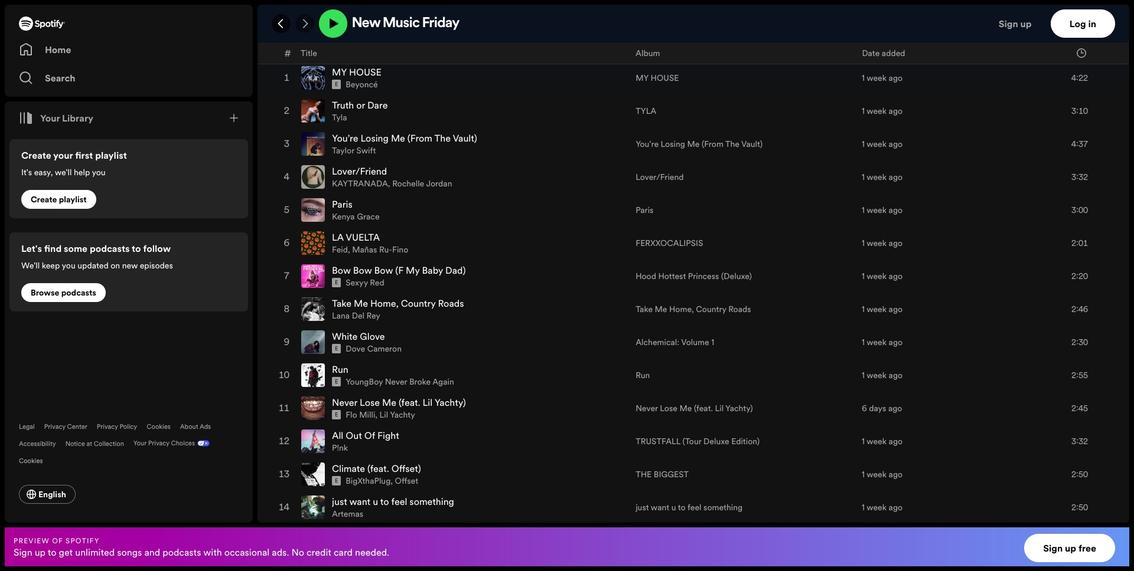 Task type: vqa. For each thing, say whether or not it's contained in the screenshot.


Task type: locate. For each thing, give the bounding box(es) containing it.
to inside let's find some podcasts to follow we'll keep you updated on new episodes
[[132, 242, 141, 255]]

playlist inside create your first playlist it's easy, we'll help you
[[95, 149, 127, 162]]

week for truth or dare
[[867, 105, 887, 117]]

0 horizontal spatial home,
[[370, 297, 399, 310]]

privacy left center
[[44, 423, 65, 432]]

7 week from the top
[[867, 271, 887, 282]]

, left lil yachty link
[[375, 409, 377, 421]]

jordan
[[426, 178, 452, 190]]

up inside button
[[1020, 17, 1032, 30]]

2 horizontal spatial bow
[[374, 264, 393, 277]]

1 vertical spatial you
[[62, 260, 75, 272]]

to down biggest
[[678, 502, 686, 514]]

10 week from the top
[[867, 370, 887, 382]]

white glove cell
[[301, 327, 626, 359]]

2 horizontal spatial never
[[636, 403, 658, 415]]

me down sexyy red
[[354, 297, 368, 310]]

home, for take me home, country roads lana del rey
[[370, 297, 399, 310]]

1 vertical spatial cookies
[[19, 457, 43, 466]]

, left 'mañas'
[[348, 244, 350, 256]]

0 vertical spatial you
[[92, 167, 106, 178]]

something
[[410, 496, 454, 509], [704, 502, 743, 514]]

house for my house
[[651, 72, 679, 84]]

ferxxocalipsis
[[636, 238, 703, 249]]

1 horizontal spatial something
[[704, 502, 743, 514]]

my house link up the "truth or dare" 'link'
[[332, 66, 381, 79]]

1 vertical spatial playlist
[[59, 194, 87, 206]]

take inside take me home, country roads lana del rey
[[332, 297, 351, 310]]

1 horizontal spatial (feat.
[[399, 396, 420, 409]]

feel down offset
[[391, 496, 407, 509]]

want down 'bigxthaplug' link
[[349, 496, 370, 509]]

you for first
[[92, 167, 106, 178]]

0 horizontal spatial losing
[[361, 132, 389, 145]]

paris link up ferxxocalipsis "link"
[[636, 204, 654, 216]]

10 1 week ago from the top
[[862, 370, 903, 382]]

roads down bow bow bow (f my baby dad) cell
[[438, 297, 464, 310]]

0 horizontal spatial privacy
[[44, 423, 65, 432]]

new music friday grid
[[258, 30, 1129, 572]]

12 week from the top
[[867, 469, 887, 481]]

2 3:32 from the top
[[1071, 436, 1088, 448]]

lil for never lose me (feat. lil yachty) e
[[423, 396, 432, 409]]

week for paris
[[867, 204, 887, 216]]

e inside "white glove e"
[[335, 346, 338, 353]]

1
[[862, 72, 865, 84], [862, 105, 865, 117], [862, 138, 865, 150], [862, 171, 865, 183], [862, 204, 865, 216], [862, 238, 865, 249], [862, 271, 865, 282], [862, 304, 865, 316], [711, 337, 714, 349], [862, 337, 865, 349], [862, 370, 865, 382], [862, 436, 865, 448], [862, 469, 865, 481], [862, 502, 865, 514]]

on
[[111, 260, 120, 272]]

cameron
[[367, 343, 402, 355]]

country inside take me home, country roads lana del rey
[[401, 297, 436, 310]]

1 horizontal spatial sign
[[999, 17, 1018, 30]]

12 1 week ago from the top
[[862, 469, 903, 481]]

lose up trustfall
[[660, 403, 677, 415]]

ago for white glove
[[889, 337, 903, 349]]

1 horizontal spatial privacy
[[97, 423, 118, 432]]

1 for truth or dare
[[862, 105, 865, 117]]

0 horizontal spatial u
[[373, 496, 378, 509]]

losing inside you're losing me (from the vault) taylor swift
[[361, 132, 389, 145]]

never left milli
[[332, 396, 357, 409]]

explicit element inside bow bow bow (f my baby dad) cell
[[332, 278, 341, 288]]

browse
[[31, 287, 59, 299]]

1 for you're losing me (from the vault)
[[862, 138, 865, 150]]

u down bigxthaplug , offset
[[373, 496, 378, 509]]

1 horizontal spatial paris
[[636, 204, 654, 216]]

1 vertical spatial cookies link
[[19, 454, 52, 467]]

yachty) inside never lose me (feat. lil yachty) e
[[435, 396, 466, 409]]

privacy policy link
[[97, 423, 137, 432]]

me up (tour
[[680, 403, 692, 415]]

my down album
[[636, 72, 649, 84]]

home, for take me home, country roads
[[669, 304, 694, 316]]

lil up "deluxe" on the right bottom of page
[[715, 403, 724, 415]]

take left del
[[332, 297, 351, 310]]

climate
[[332, 463, 365, 476]]

vault)
[[453, 132, 477, 145], [741, 138, 763, 150]]

1 for white glove
[[862, 337, 865, 349]]

13 1 week ago from the top
[[862, 502, 903, 514]]

yachty) up edition)
[[725, 403, 753, 415]]

(feat. for never lose me (feat. lil yachty) e
[[399, 396, 420, 409]]

e inside the bow bow bow (f my baby dad) e
[[335, 279, 338, 287]]

rey
[[367, 310, 380, 322]]

to inside just want u to feel something artemas
[[380, 496, 389, 509]]

8 1 week ago from the top
[[862, 304, 903, 316]]

added
[[882, 47, 905, 59]]

3:00
[[1071, 204, 1088, 216]]

0 horizontal spatial lover/friend
[[332, 165, 387, 178]]

0 vertical spatial podcasts
[[90, 242, 130, 255]]

2 horizontal spatial sign
[[1043, 542, 1063, 555]]

home, up alchemical: volume 1
[[669, 304, 694, 316]]

lover/friend link down taylor swift link at the top left of the page
[[332, 165, 387, 178]]

sign inside button
[[999, 17, 1018, 30]]

never lose me (feat. lil yachty) link up (tour
[[636, 403, 753, 415]]

album
[[636, 47, 660, 59]]

paris link down kaytranada on the top of the page
[[332, 198, 352, 211]]

accessibility
[[19, 440, 56, 449]]

sign inside button
[[1043, 542, 1063, 555]]

my
[[406, 264, 420, 277]]

1 for lover/friend
[[862, 171, 865, 183]]

ago for never lose me (feat. lil yachty)
[[888, 403, 902, 415]]

paris up ferxxocalipsis "link"
[[636, 204, 654, 216]]

, left "rochelle"
[[388, 178, 390, 190]]

1 horizontal spatial playlist
[[95, 149, 127, 162]]

something for just want u to feel something artemas
[[410, 496, 454, 509]]

mañas
[[352, 244, 377, 256]]

me inside never lose me (feat. lil yachty) e
[[382, 396, 396, 409]]

up left of
[[35, 546, 46, 559]]

create inside create your first playlist it's easy, we'll help you
[[21, 149, 51, 162]]

ago
[[889, 72, 903, 84], [889, 105, 903, 117], [889, 138, 903, 150], [889, 171, 903, 183], [889, 204, 903, 216], [889, 238, 903, 249], [889, 271, 903, 282], [889, 304, 903, 316], [889, 337, 903, 349], [889, 370, 903, 382], [888, 403, 902, 415], [889, 436, 903, 448], [889, 469, 903, 481], [889, 502, 903, 514]]

week for all out of fight
[[867, 436, 887, 448]]

truth or dare tyla
[[332, 99, 388, 124]]

country for take me home, country roads lana del rey
[[401, 297, 436, 310]]

1 vertical spatial create
[[31, 194, 57, 206]]

house inside my house e
[[349, 66, 381, 79]]

never left broke at the bottom left
[[385, 376, 407, 388]]

1 for take me home, country roads
[[862, 304, 865, 316]]

1 explicit element from the top
[[332, 80, 341, 89]]

explicit element left the sexyy
[[332, 278, 341, 288]]

choices
[[171, 439, 195, 448]]

0 horizontal spatial run
[[332, 363, 348, 376]]

explicit element up truth
[[332, 80, 341, 89]]

my up truth
[[332, 66, 347, 79]]

3 e from the top
[[335, 346, 338, 353]]

take for take me home, country roads
[[636, 304, 653, 316]]

run inside cell
[[332, 363, 348, 376]]

run link down the alchemical:
[[636, 370, 650, 382]]

hottest
[[658, 271, 686, 282]]

9 week from the top
[[867, 337, 887, 349]]

bow bow bow (f my baby dad) e
[[332, 264, 466, 287]]

the
[[636, 469, 652, 481]]

playlist right first
[[95, 149, 127, 162]]

0 horizontal spatial take
[[332, 297, 351, 310]]

new music friday
[[352, 17, 460, 31]]

my house link down album
[[636, 72, 679, 84]]

bow left the '(f'
[[374, 264, 393, 277]]

ago for bow bow bow (f my baby dad)
[[889, 271, 903, 282]]

the inside you're losing me (from the vault) taylor swift
[[434, 132, 451, 145]]

1 week ago for la vuelta
[[862, 238, 903, 249]]

13 week from the top
[[867, 502, 887, 514]]

0 horizontal spatial cookies link
[[19, 454, 52, 467]]

vault) for you're
[[741, 138, 763, 150]]

tyla link
[[332, 112, 347, 124]]

7 1 week ago from the top
[[862, 271, 903, 282]]

cookies link up your privacy choices button
[[147, 423, 171, 432]]

0 horizontal spatial cookies
[[19, 457, 43, 466]]

1 vertical spatial your
[[133, 439, 146, 448]]

just want u to feel something
[[636, 502, 743, 514]]

1 horizontal spatial lover/friend
[[636, 171, 684, 183]]

2:50
[[1071, 469, 1088, 481], [1071, 502, 1088, 514]]

it's
[[21, 167, 32, 178]]

0 horizontal spatial (feat.
[[367, 463, 389, 476]]

spotify
[[66, 536, 100, 546]]

losing right you're
[[361, 132, 389, 145]]

sign
[[999, 17, 1018, 30], [1043, 542, 1063, 555], [14, 546, 32, 559]]

vuelta
[[346, 231, 380, 244]]

no
[[291, 546, 304, 559]]

to left get at the bottom of page
[[48, 546, 56, 559]]

1 horizontal spatial take
[[636, 304, 653, 316]]

5 week from the top
[[867, 204, 887, 216]]

1 horizontal spatial roads
[[728, 304, 751, 316]]

0 horizontal spatial the
[[434, 132, 451, 145]]

1 week ago for white glove
[[862, 337, 903, 349]]

0 vertical spatial create
[[21, 149, 51, 162]]

me inside you're losing me (from the vault) taylor swift
[[391, 132, 405, 145]]

me down youngboy never broke again
[[382, 396, 396, 409]]

0 horizontal spatial your
[[40, 112, 60, 125]]

explicit element inside never lose me (feat. lil yachty) cell
[[332, 411, 341, 420]]

lil inside never lose me (feat. lil yachty) e
[[423, 396, 432, 409]]

0 horizontal spatial country
[[401, 297, 436, 310]]

2:50 for just want u to feel something
[[1071, 502, 1088, 514]]

2 horizontal spatial privacy
[[148, 439, 169, 448]]

0 horizontal spatial vault)
[[453, 132, 477, 145]]

you for some
[[62, 260, 75, 272]]

3:10
[[1071, 105, 1088, 117]]

ads.
[[272, 546, 289, 559]]

run down the alchemical:
[[636, 370, 650, 382]]

take me home, country roads link down the bow bow bow (f my baby dad) e
[[332, 297, 464, 310]]

1 week ago for run
[[862, 370, 903, 382]]

run link down dove
[[332, 363, 348, 376]]

1 1 week ago from the top
[[862, 72, 903, 84]]

bow down feid link
[[332, 264, 351, 277]]

2 horizontal spatial lil
[[715, 403, 724, 415]]

to up new
[[132, 242, 141, 255]]

podcasts up on
[[90, 242, 130, 255]]

create down easy,
[[31, 194, 57, 206]]

1 week from the top
[[867, 72, 887, 84]]

1 horizontal spatial run link
[[636, 370, 650, 382]]

lil right milli
[[380, 409, 388, 421]]

3:32 down 2:45
[[1071, 436, 1088, 448]]

feid
[[332, 244, 348, 256]]

just for just want u to feel something artemas
[[332, 496, 347, 509]]

bow down 'mañas'
[[353, 264, 372, 277]]

week for just want u to feel something
[[867, 502, 887, 514]]

e left flo on the bottom of page
[[335, 412, 338, 419]]

6 week from the top
[[867, 238, 887, 249]]

legal
[[19, 423, 35, 432]]

1 horizontal spatial lose
[[660, 403, 677, 415]]

0 vertical spatial your
[[40, 112, 60, 125]]

feel down biggest
[[688, 502, 701, 514]]

, left offset link
[[391, 476, 393, 487]]

lover/friend link down you're
[[636, 171, 684, 183]]

5 e from the top
[[335, 412, 338, 419]]

roads inside take me home, country roads lana del rey
[[438, 297, 464, 310]]

create for playlist
[[31, 194, 57, 206]]

taylor
[[332, 145, 354, 157]]

run down dove
[[332, 363, 348, 376]]

1 vertical spatial 2:50
[[1071, 502, 1088, 514]]

just want u to feel something link down biggest
[[636, 502, 743, 514]]

week for lover/friend
[[867, 171, 887, 183]]

ago for climate (feat. offset)
[[889, 469, 903, 481]]

explicit element inside my house "cell"
[[332, 80, 341, 89]]

red
[[370, 277, 384, 289]]

1 horizontal spatial cookies
[[147, 423, 171, 432]]

(feat. inside never lose me (feat. lil yachty) e
[[399, 396, 420, 409]]

lover/friend down you're
[[636, 171, 684, 183]]

feel inside just want u to feel something artemas
[[391, 496, 407, 509]]

ago for lover/friend
[[889, 171, 903, 183]]

e left the sexyy
[[335, 279, 338, 287]]

0 horizontal spatial just
[[332, 496, 347, 509]]

we'll
[[55, 167, 72, 178]]

again
[[433, 376, 454, 388]]

truth or dare link
[[332, 99, 388, 112]]

0 horizontal spatial lose
[[360, 396, 380, 409]]

main element
[[5, 5, 253, 523]]

2:20
[[1071, 271, 1088, 282]]

1 horizontal spatial vault)
[[741, 138, 763, 150]]

lover/friend inside lover/friend kaytranada , rochelle jordan
[[332, 165, 387, 178]]

1 horizontal spatial (from
[[702, 138, 723, 150]]

vault) inside you're losing me (from the vault) taylor swift
[[453, 132, 477, 145]]

11 week from the top
[[867, 436, 887, 448]]

0 horizontal spatial roads
[[438, 297, 464, 310]]

podcasts inside let's find some podcasts to follow we'll keep you updated on new episodes
[[90, 242, 130, 255]]

5 1 week ago from the top
[[862, 204, 903, 216]]

notice
[[65, 440, 85, 449]]

me inside take me home, country roads lana del rey
[[354, 297, 368, 310]]

1 horizontal spatial you
[[92, 167, 106, 178]]

you right keep
[[62, 260, 75, 272]]

0 vertical spatial 3:32
[[1071, 171, 1088, 183]]

losing right you're
[[661, 138, 685, 150]]

help
[[74, 167, 90, 178]]

# row
[[272, 43, 1115, 64]]

explicit element down "white"
[[332, 344, 341, 354]]

policy
[[120, 423, 137, 432]]

0 vertical spatial 2:50
[[1071, 469, 1088, 481]]

0 horizontal spatial my
[[332, 66, 347, 79]]

home, down red
[[370, 297, 399, 310]]

tyla
[[636, 105, 656, 117]]

1 horizontal spatial home,
[[669, 304, 694, 316]]

take for take me home, country roads lana del rey
[[332, 297, 351, 310]]

me for never lose me (feat. lil yachty) e
[[382, 396, 396, 409]]

explicit element
[[332, 80, 341, 89], [332, 278, 341, 288], [332, 344, 341, 354], [332, 378, 341, 387], [332, 411, 341, 420], [332, 477, 341, 486]]

0 vertical spatial cookies
[[147, 423, 171, 432]]

4 1 week ago from the top
[[862, 171, 903, 183]]

free
[[1078, 542, 1096, 555]]

explicit element inside run cell
[[332, 378, 341, 387]]

fino
[[392, 244, 408, 256]]

ru-
[[379, 244, 392, 256]]

week for you're losing me (from the vault)
[[867, 138, 887, 150]]

up left free
[[1065, 542, 1076, 555]]

you inside create your first playlist it's easy, we'll help you
[[92, 167, 106, 178]]

0 horizontal spatial lover/friend link
[[332, 165, 387, 178]]

house up "or"
[[349, 66, 381, 79]]

1 vertical spatial 3:32
[[1071, 436, 1088, 448]]

never lose me (feat. lil yachty) link
[[332, 396, 466, 409], [636, 403, 753, 415]]

6 e from the top
[[335, 478, 338, 485]]

privacy for privacy center
[[44, 423, 65, 432]]

lover/friend cell
[[301, 161, 626, 193]]

privacy up collection
[[97, 423, 118, 432]]

explicit element left youngboy at left bottom
[[332, 378, 341, 387]]

2 week from the top
[[867, 105, 887, 117]]

playlist down help
[[59, 194, 87, 206]]

me right swift
[[391, 132, 405, 145]]

1 horizontal spatial country
[[696, 304, 726, 316]]

1 e from the top
[[335, 81, 338, 88]]

just down climate
[[332, 496, 347, 509]]

youngboy
[[346, 376, 383, 388]]

bigxthaplug link
[[346, 476, 391, 487]]

(from for you're
[[702, 138, 723, 150]]

up left "log"
[[1020, 17, 1032, 30]]

country for take me home, country roads
[[696, 304, 726, 316]]

sign for sign up
[[999, 17, 1018, 30]]

library
[[62, 112, 93, 125]]

1 for bow bow bow (f my baby dad)
[[862, 271, 865, 282]]

just down the
[[636, 502, 649, 514]]

0 horizontal spatial never
[[332, 396, 357, 409]]

take down the hood
[[636, 304, 653, 316]]

explicit element down climate
[[332, 477, 341, 486]]

e down climate
[[335, 478, 338, 485]]

1 horizontal spatial feel
[[688, 502, 701, 514]]

1 horizontal spatial bow
[[353, 264, 372, 277]]

privacy left choices
[[148, 439, 169, 448]]

explicit element inside climate (feat. offset) cell
[[332, 477, 341, 486]]

1 horizontal spatial up
[[1020, 17, 1032, 30]]

0 horizontal spatial feel
[[391, 496, 407, 509]]

u down biggest
[[671, 502, 676, 514]]

6 explicit element from the top
[[332, 477, 341, 486]]

up inside preview of spotify sign up to get unlimited songs and podcasts with occasional ads. no credit card needed.
[[35, 546, 46, 559]]

glove
[[360, 330, 385, 343]]

4 week from the top
[[867, 171, 887, 183]]

you right help
[[92, 167, 106, 178]]

home link
[[19, 38, 239, 61]]

lil down broke at the bottom left
[[423, 396, 432, 409]]

1 horizontal spatial lover/friend link
[[636, 171, 684, 183]]

hood
[[636, 271, 656, 282]]

e inside "run e"
[[335, 379, 338, 386]]

cookies down accessibility
[[19, 457, 43, 466]]

2 2:50 from the top
[[1071, 502, 1088, 514]]

e up truth
[[335, 81, 338, 88]]

podcasts
[[90, 242, 130, 255], [61, 287, 96, 299], [163, 546, 201, 559]]

1 horizontal spatial u
[[671, 502, 676, 514]]

paris inside paris kenya grace
[[332, 198, 352, 211]]

0 horizontal spatial take me home, country roads link
[[332, 297, 464, 310]]

to down bigxthaplug , offset
[[380, 496, 389, 509]]

never inside run cell
[[385, 376, 407, 388]]

0 horizontal spatial paris
[[332, 198, 352, 211]]

lose inside never lose me (feat. lil yachty) e
[[360, 396, 380, 409]]

go back image
[[276, 19, 286, 28]]

dove cameron link
[[346, 343, 402, 355]]

notice at collection link
[[65, 440, 124, 449]]

me right you're
[[687, 138, 700, 150]]

1 horizontal spatial just
[[636, 502, 649, 514]]

1 horizontal spatial paris link
[[636, 204, 654, 216]]

3 week from the top
[[867, 138, 887, 150]]

something inside just want u to feel something artemas
[[410, 496, 454, 509]]

sexyy red link
[[346, 277, 384, 289]]

never lose me (feat. lil yachty) link down youngboy never broke again link
[[332, 396, 466, 409]]

u for just want u to feel something artemas
[[373, 496, 378, 509]]

log in
[[1069, 17, 1096, 30]]

yachty) down "again"
[[435, 396, 466, 409]]

country
[[401, 297, 436, 310], [696, 304, 726, 316]]

0 horizontal spatial bow
[[332, 264, 351, 277]]

my house link inside "cell"
[[332, 66, 381, 79]]

lose
[[360, 396, 380, 409], [660, 403, 677, 415]]

1 horizontal spatial the
[[725, 138, 739, 150]]

explicit element inside white glove 'cell'
[[332, 344, 341, 354]]

# column header
[[284, 43, 291, 63]]

roads down "(deluxe)"
[[728, 304, 751, 316]]

week for bow bow bow (f my baby dad)
[[867, 271, 887, 282]]

house for my house e
[[349, 66, 381, 79]]

white glove link
[[332, 330, 385, 343]]

2:30
[[1071, 337, 1088, 349]]

1 horizontal spatial my house link
[[636, 72, 679, 84]]

country down my
[[401, 297, 436, 310]]

1 for my house
[[862, 72, 865, 84]]

your down policy
[[133, 439, 146, 448]]

1 horizontal spatial never lose me (feat. lil yachty) link
[[636, 403, 753, 415]]

cookies up your privacy choices button
[[147, 423, 171, 432]]

1 week ago for bow bow bow (f my baby dad)
[[862, 271, 903, 282]]

1 horizontal spatial losing
[[661, 138, 685, 150]]

(from inside you're losing me (from the vault) taylor swift
[[407, 132, 432, 145]]

8 week from the top
[[867, 304, 887, 316]]

create up easy,
[[21, 149, 51, 162]]

playlist inside button
[[59, 194, 87, 206]]

0 horizontal spatial playlist
[[59, 194, 87, 206]]

just want u to feel something link down bigxthaplug , offset
[[332, 496, 454, 509]]

p!nk
[[332, 443, 348, 454]]

1 horizontal spatial my
[[636, 72, 649, 84]]

podcasts down the updated
[[61, 287, 96, 299]]

lover/friend down taylor swift link at the top left of the page
[[332, 165, 387, 178]]

3 explicit element from the top
[[332, 344, 341, 354]]

kenya
[[332, 211, 355, 223]]

paris kenya grace
[[332, 198, 380, 223]]

some
[[64, 242, 87, 255]]

(tour
[[683, 436, 701, 448]]

podcasts right the and on the bottom of page
[[163, 546, 201, 559]]

4 explicit element from the top
[[332, 378, 341, 387]]

1 horizontal spatial want
[[651, 502, 669, 514]]

create
[[21, 149, 51, 162], [31, 194, 57, 206]]

2 horizontal spatial up
[[1065, 542, 1076, 555]]

6 1 week ago from the top
[[862, 238, 903, 249]]

1 week ago for climate (feat. offset)
[[862, 469, 903, 481]]

want inside just want u to feel something artemas
[[349, 496, 370, 509]]

0 horizontal spatial yachty)
[[435, 396, 466, 409]]

house down album
[[651, 72, 679, 84]]

just inside just want u to feel something artemas
[[332, 496, 347, 509]]

paris cell
[[301, 194, 626, 226]]

1 for all out of fight
[[862, 436, 865, 448]]

let's
[[21, 242, 42, 255]]

roads for take me home, country roads lana del rey
[[438, 297, 464, 310]]

paris down kaytranada on the top of the page
[[332, 198, 352, 211]]

you inside let's find some podcasts to follow we'll keep you updated on new episodes
[[62, 260, 75, 272]]

lose down youngboy at left bottom
[[360, 396, 380, 409]]

1 horizontal spatial your
[[133, 439, 146, 448]]

my inside my house e
[[332, 66, 347, 79]]

never lose me (feat. lil yachty) cell
[[301, 393, 626, 425]]

0 horizontal spatial want
[[349, 496, 370, 509]]

take me home, country roads link down the hood hottest princess (deluxe) link
[[636, 304, 751, 316]]

bow bow bow (f my baby dad) cell
[[301, 261, 626, 292]]

2 explicit element from the top
[[332, 278, 341, 288]]

0 horizontal spatial (from
[[407, 132, 432, 145]]

2 horizontal spatial (feat.
[[694, 403, 713, 415]]

week for la vuelta
[[867, 238, 887, 249]]

create inside button
[[31, 194, 57, 206]]

my house link
[[332, 66, 381, 79], [636, 72, 679, 84]]

the for you're
[[725, 138, 739, 150]]

alchemical: volume 1
[[636, 337, 714, 349]]

your left library
[[40, 112, 60, 125]]

lose for never lose me (feat. lil yachty) e
[[360, 396, 380, 409]]

home, inside take me home, country roads lana del rey
[[370, 297, 399, 310]]

lil yachty link
[[380, 409, 415, 421]]

1 horizontal spatial run
[[636, 370, 650, 382]]

11 1 week ago from the top
[[862, 436, 903, 448]]

never inside never lose me (feat. lil yachty) e
[[332, 396, 357, 409]]

up inside button
[[1065, 542, 1076, 555]]

3 1 week ago from the top
[[862, 138, 903, 150]]

e inside never lose me (feat. lil yachty) e
[[335, 412, 338, 419]]

1 week ago for lover/friend
[[862, 171, 903, 183]]

1 2:50 from the top
[[1071, 469, 1088, 481]]

privacy inside button
[[148, 439, 169, 448]]

week for climate (feat. offset)
[[867, 469, 887, 481]]

2 vertical spatial podcasts
[[163, 546, 201, 559]]

paris link
[[332, 198, 352, 211], [636, 204, 654, 216]]

never up trustfall
[[636, 403, 658, 415]]

1 horizontal spatial house
[[651, 72, 679, 84]]

4 e from the top
[[335, 379, 338, 386]]

follow
[[143, 242, 171, 255]]

1 horizontal spatial lil
[[423, 396, 432, 409]]

e left youngboy at left bottom
[[335, 379, 338, 386]]

2 1 week ago from the top
[[862, 105, 903, 117]]

0 horizontal spatial sign
[[14, 546, 32, 559]]

privacy policy
[[97, 423, 137, 432]]

explicit element left flo on the bottom of page
[[332, 411, 341, 420]]

1 horizontal spatial yachty)
[[725, 403, 753, 415]]

(feat. for never lose me (feat. lil yachty)
[[694, 403, 713, 415]]

5 explicit element from the top
[[332, 411, 341, 420]]

0 vertical spatial playlist
[[95, 149, 127, 162]]

lana del rey link
[[332, 310, 380, 322]]

ago for truth or dare
[[889, 105, 903, 117]]

0 horizontal spatial you
[[62, 260, 75, 272]]

cookies link down accessibility
[[19, 454, 52, 467]]

1 3:32 from the top
[[1071, 171, 1088, 183]]

2 e from the top
[[335, 279, 338, 287]]

, inside never lose me (feat. lil yachty) cell
[[375, 409, 377, 421]]

u inside just want u to feel something artemas
[[373, 496, 378, 509]]

0 horizontal spatial my house link
[[332, 66, 381, 79]]

climate (feat. offset) cell
[[301, 459, 626, 491]]

ago for run
[[889, 370, 903, 382]]

9 1 week ago from the top
[[862, 337, 903, 349]]

1 horizontal spatial never
[[385, 376, 407, 388]]

date added
[[862, 47, 905, 59]]

week for white glove
[[867, 337, 887, 349]]

p!nk link
[[332, 443, 348, 454]]

0 horizontal spatial house
[[349, 66, 381, 79]]

0 horizontal spatial up
[[35, 546, 46, 559]]



Task type: describe. For each thing, give the bounding box(es) containing it.
about ads link
[[180, 423, 211, 432]]

1 for paris
[[862, 204, 865, 216]]

search link
[[19, 66, 239, 90]]

run for run
[[636, 370, 650, 382]]

1 bow from the left
[[332, 264, 351, 277]]

offset link
[[395, 476, 418, 487]]

find
[[44, 242, 62, 255]]

1 for la vuelta
[[862, 238, 865, 249]]

just want u to feel something artemas
[[332, 496, 454, 520]]

youngboy never broke again
[[346, 376, 454, 388]]

ago for just want u to feel something
[[889, 502, 903, 514]]

week for run
[[867, 370, 887, 382]]

truth or dare cell
[[301, 95, 626, 127]]

(feat. inside climate (feat. offset) e
[[367, 463, 389, 476]]

4:37
[[1071, 138, 1088, 150]]

top bar and user menu element
[[258, 5, 1129, 43]]

go forward image
[[300, 19, 310, 28]]

you're losing me (from the vault) link
[[636, 138, 763, 150]]

me for you're losing me (from the vault)
[[687, 138, 700, 150]]

vault) for you're
[[453, 132, 477, 145]]

sign inside preview of spotify sign up to get unlimited songs and podcasts with occasional ads. no credit card needed.
[[14, 546, 32, 559]]

california consumer privacy act (ccpa) opt-out icon image
[[195, 436, 210, 454]]

my house e
[[332, 66, 381, 88]]

never for never lose me (feat. lil yachty)
[[636, 403, 658, 415]]

my for my house e
[[332, 66, 347, 79]]

days
[[869, 403, 886, 415]]

create playlist
[[31, 194, 87, 206]]

something for just want u to feel something
[[704, 502, 743, 514]]

log in button
[[1051, 9, 1115, 38]]

take me home, country roads cell
[[301, 294, 626, 326]]

explicit element for white glove
[[332, 344, 341, 354]]

up for sign up free
[[1065, 542, 1076, 555]]

ago for my house
[[889, 72, 903, 84]]

sign up button
[[994, 9, 1051, 38]]

1 vertical spatial podcasts
[[61, 287, 96, 299]]

trustfall (tour deluxe edition)
[[636, 436, 760, 448]]

notice at collection
[[65, 440, 124, 449]]

my for my house
[[636, 72, 649, 84]]

lil for never lose me (feat. lil yachty)
[[715, 403, 724, 415]]

explicit element for bow bow bow (f my baby dad)
[[332, 278, 341, 288]]

ago for all out of fight
[[889, 436, 903, 448]]

occasional
[[224, 546, 270, 559]]

your for your library
[[40, 112, 60, 125]]

(from for you're
[[407, 132, 432, 145]]

, inside la vuelta feid , mañas ru-fino
[[348, 244, 350, 256]]

youngboy never broke again link
[[346, 376, 454, 388]]

1 for climate (feat. offset)
[[862, 469, 865, 481]]

0 horizontal spatial paris link
[[332, 198, 352, 211]]

your privacy choices
[[133, 439, 195, 448]]

new
[[122, 260, 138, 272]]

music
[[383, 17, 420, 31]]

your library
[[40, 112, 93, 125]]

beyoncé
[[346, 79, 378, 90]]

la vuelta link
[[332, 231, 380, 244]]

take me home, country roads
[[636, 304, 751, 316]]

flo
[[346, 409, 357, 421]]

2 bow from the left
[[353, 264, 372, 277]]

you're losing me (from the vault) link
[[332, 132, 477, 145]]

my house
[[636, 72, 679, 84]]

mañas ru-fino link
[[352, 244, 408, 256]]

ago for you're losing me (from the vault)
[[889, 138, 903, 150]]

1 week ago for all out of fight
[[862, 436, 903, 448]]

at
[[87, 440, 92, 449]]

6 days ago
[[862, 403, 902, 415]]

podcasts inside preview of spotify sign up to get unlimited songs and podcasts with occasional ads. no credit card needed.
[[163, 546, 201, 559]]

3 bow from the left
[[374, 264, 393, 277]]

flo milli , lil yachty
[[346, 409, 415, 421]]

(deluxe)
[[721, 271, 752, 282]]

e inside my house e
[[335, 81, 338, 88]]

just want u to feel something cell
[[301, 492, 626, 524]]

(f
[[395, 264, 403, 277]]

trustfall (tour deluxe edition) link
[[636, 436, 760, 448]]

duration element
[[1077, 48, 1086, 58]]

0 horizontal spatial never lose me (feat. lil yachty) link
[[332, 396, 466, 409]]

biggest
[[654, 469, 689, 481]]

run cell
[[301, 360, 626, 392]]

climate (feat. offset) e
[[332, 463, 421, 485]]

my house cell
[[301, 62, 626, 94]]

english button
[[19, 486, 76, 504]]

friday
[[422, 17, 460, 31]]

the for you're
[[434, 132, 451, 145]]

explicit element for never lose me (feat. lil yachty)
[[332, 411, 341, 420]]

never for never lose me (feat. lil yachty) e
[[332, 396, 357, 409]]

yachty) for never lose me (feat. lil yachty)
[[725, 403, 753, 415]]

ago for paris
[[889, 204, 903, 216]]

create your first playlist it's easy, we'll help you
[[21, 149, 127, 178]]

ago for take me home, country roads
[[889, 304, 903, 316]]

the biggest
[[636, 469, 689, 481]]

date
[[862, 47, 880, 59]]

3:32 for rochelle
[[1071, 171, 1088, 183]]

create playlist button
[[21, 190, 96, 209]]

, inside lover/friend kaytranada , rochelle jordan
[[388, 178, 390, 190]]

hood hottest princess (deluxe)
[[636, 271, 752, 282]]

with
[[203, 546, 222, 559]]

lover/friend for lover/friend
[[636, 171, 684, 183]]

deluxe
[[704, 436, 729, 448]]

alchemical:
[[636, 337, 679, 349]]

card
[[334, 546, 353, 559]]

, inside climate (feat. offset) cell
[[391, 476, 393, 487]]

2:55
[[1071, 370, 1088, 382]]

2:50 for climate (feat. offset)
[[1071, 469, 1088, 481]]

your
[[53, 149, 73, 162]]

week for take me home, country roads
[[867, 304, 887, 316]]

just for just want u to feel something
[[636, 502, 649, 514]]

collection
[[94, 440, 124, 449]]

white glove e
[[332, 330, 385, 353]]

search
[[45, 71, 75, 84]]

0 horizontal spatial just want u to feel something link
[[332, 496, 454, 509]]

sexyy
[[346, 277, 368, 289]]

me up the alchemical:
[[655, 304, 667, 316]]

6
[[862, 403, 867, 415]]

sign for sign up free
[[1043, 542, 1063, 555]]

your for your privacy choices
[[133, 439, 146, 448]]

yachty) for never lose me (feat. lil yachty) e
[[435, 396, 466, 409]]

log
[[1069, 17, 1086, 30]]

1 week ago for truth or dare
[[862, 105, 903, 117]]

4:22 cell
[[1034, 62, 1105, 94]]

4:22
[[1071, 72, 1088, 84]]

your library button
[[14, 106, 98, 130]]

1 for just want u to feel something
[[862, 502, 865, 514]]

want for just want u to feel something artemas
[[349, 496, 370, 509]]

title
[[301, 47, 317, 59]]

losing for you're
[[361, 132, 389, 145]]

volume
[[681, 337, 709, 349]]

losing for you're
[[661, 138, 685, 150]]

paris for paris kenya grace
[[332, 198, 352, 211]]

create for your
[[21, 149, 51, 162]]

your privacy choices button
[[133, 436, 195, 451]]

take me home, country roads lana del rey
[[332, 297, 464, 322]]

first
[[75, 149, 93, 162]]

sexyy red
[[346, 277, 384, 289]]

sign up free button
[[1024, 535, 1115, 563]]

all out of fight cell
[[301, 426, 626, 458]]

lover/friend kaytranada , rochelle jordan
[[332, 165, 452, 190]]

e inside climate (feat. offset) e
[[335, 478, 338, 485]]

explicit element for my house
[[332, 80, 341, 89]]

1 week ago for my house
[[862, 72, 903, 84]]

never lose me (feat. lil yachty) e
[[332, 396, 466, 419]]

dad)
[[445, 264, 466, 277]]

privacy for privacy policy
[[97, 423, 118, 432]]

kenya grace link
[[332, 211, 380, 223]]

me for you're losing me (from the vault) taylor swift
[[391, 132, 405, 145]]

fight
[[377, 430, 399, 443]]

about
[[180, 423, 198, 432]]

in
[[1088, 17, 1096, 30]]

you're losing me (from the vault) cell
[[301, 128, 626, 160]]

1 week ago for just want u to feel something
[[862, 502, 903, 514]]

la vuelta cell
[[301, 228, 626, 259]]

1 horizontal spatial just want u to feel something link
[[636, 502, 743, 514]]

1 horizontal spatial take me home, country roads link
[[636, 304, 751, 316]]

1 week ago for paris
[[862, 204, 903, 216]]

0 horizontal spatial run link
[[332, 363, 348, 376]]

you're losing me (from the vault)
[[636, 138, 763, 150]]

week for my house
[[867, 72, 887, 84]]

run for run e
[[332, 363, 348, 376]]

explicit element for run
[[332, 378, 341, 387]]

ago for la vuelta
[[889, 238, 903, 249]]

lover/friend for lover/friend kaytranada , rochelle jordan
[[332, 165, 387, 178]]

browse podcasts
[[31, 287, 96, 299]]

taylor swift link
[[332, 145, 376, 157]]

lose for never lose me (feat. lil yachty)
[[660, 403, 677, 415]]

rochelle
[[392, 178, 424, 190]]

feel for just want u to feel something
[[688, 502, 701, 514]]

del
[[352, 310, 364, 322]]

dove
[[346, 343, 365, 355]]

feel for just want u to feel something artemas
[[391, 496, 407, 509]]

get
[[59, 546, 73, 559]]

1 horizontal spatial cookies link
[[147, 423, 171, 432]]

episodes
[[140, 260, 173, 272]]

sign up
[[999, 17, 1032, 30]]

white
[[332, 330, 358, 343]]

about ads
[[180, 423, 211, 432]]

we'll
[[21, 260, 40, 272]]

1 week ago for take me home, country roads
[[862, 304, 903, 316]]

to inside preview of spotify sign up to get unlimited songs and podcasts with occasional ads. no credit card needed.
[[48, 546, 56, 559]]

u for just want u to feel something
[[671, 502, 676, 514]]

3:32 for fight
[[1071, 436, 1088, 448]]

bigxthaplug , offset
[[346, 476, 418, 487]]

up for sign up
[[1020, 17, 1032, 30]]

never lose me (feat. lil yachty)
[[636, 403, 753, 415]]

spotify image
[[19, 17, 65, 31]]

1 for run
[[862, 370, 865, 382]]

duration image
[[1077, 48, 1086, 58]]

home
[[45, 43, 71, 56]]

0 horizontal spatial lil
[[380, 409, 388, 421]]

legal link
[[19, 423, 35, 432]]

want for just want u to feel something
[[651, 502, 669, 514]]

me for never lose me (feat. lil yachty)
[[680, 403, 692, 415]]

roads for take me home, country roads
[[728, 304, 751, 316]]



